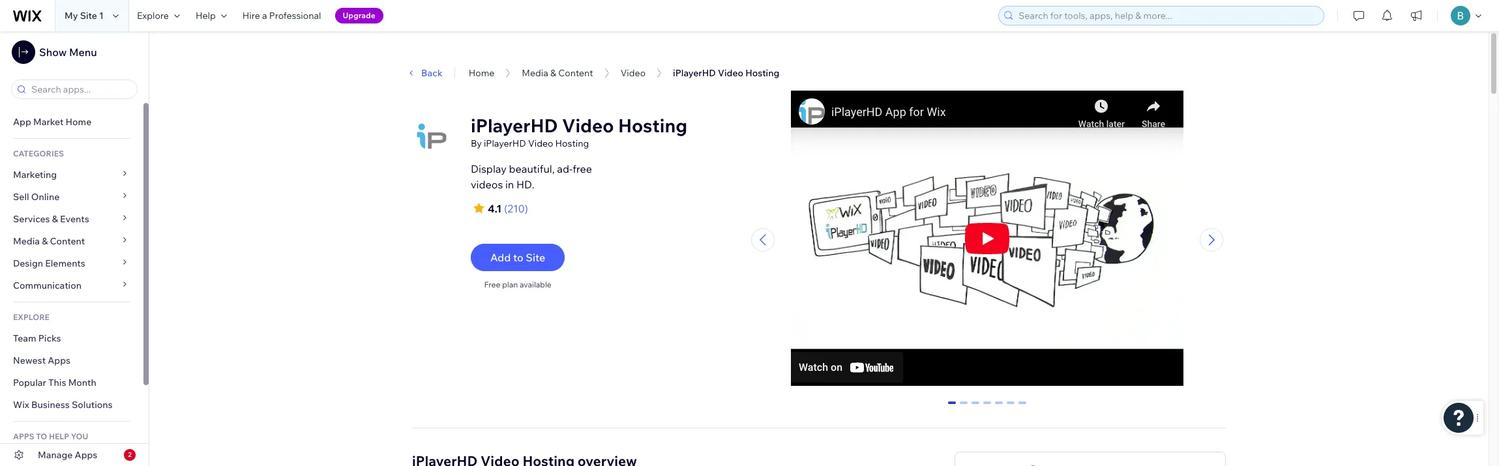 Task type: describe. For each thing, give the bounding box(es) containing it.
team picks link
[[0, 328, 144, 350]]

popular
[[13, 377, 46, 389]]

iplayerhd video hosting logo image
[[412, 118, 451, 157]]

apps
[[13, 432, 34, 442]]

sell online link
[[0, 186, 144, 208]]

newest apps link
[[0, 350, 144, 372]]

6
[[1020, 402, 1025, 413]]

design elements
[[13, 258, 85, 269]]

iplayerhd video hosting button
[[667, 63, 786, 83]]

0 horizontal spatial 1
[[99, 10, 104, 22]]

2 inside sidebar element
[[128, 451, 132, 459]]

marketing link
[[0, 164, 144, 186]]

in
[[506, 178, 514, 191]]

add
[[491, 251, 511, 264]]

team
[[13, 333, 36, 344]]

my
[[65, 10, 78, 22]]

hd.
[[517, 178, 535, 191]]

professional
[[269, 10, 321, 22]]

display beautiful, ad-free videos in hd.
[[471, 162, 592, 191]]

upgrade button
[[335, 8, 383, 23]]

app
[[13, 116, 31, 128]]

communication link
[[0, 275, 144, 297]]

0 vertical spatial 2
[[973, 402, 979, 413]]

market
[[33, 116, 64, 128]]

by
[[471, 138, 482, 149]]

2 vertical spatial iplayerhd
[[484, 138, 526, 149]]

free plan available
[[484, 280, 552, 290]]

events
[[60, 213, 89, 225]]

wix business solutions
[[13, 399, 113, 411]]

this
[[48, 377, 66, 389]]

iplayerhd video hosting
[[673, 67, 780, 79]]

manage apps
[[38, 450, 97, 461]]

video inside button
[[718, 67, 744, 79]]

1 horizontal spatial home
[[469, 67, 495, 79]]

design elements link
[[0, 252, 144, 275]]

iplayerhd for iplayerhd video hosting
[[673, 67, 716, 79]]

sell
[[13, 191, 29, 203]]

videos
[[471, 178, 503, 191]]

my site 1
[[65, 10, 104, 22]]

hosting for iplayerhd video hosting
[[746, 67, 780, 79]]

0 vertical spatial media & content link
[[522, 67, 593, 79]]

site inside button
[[526, 251, 546, 264]]

iplayerhd video hosting by iplayerhd video hosting
[[471, 114, 688, 149]]

show
[[39, 46, 67, 59]]

)
[[525, 202, 528, 215]]

plan
[[502, 280, 518, 290]]

0 vertical spatial content
[[559, 67, 593, 79]]

4.1
[[488, 202, 502, 215]]

1 horizontal spatial media
[[522, 67, 549, 79]]

newest apps
[[13, 355, 70, 367]]

show menu
[[39, 46, 97, 59]]

1 vertical spatial 1
[[962, 402, 967, 413]]

popular this month link
[[0, 372, 144, 394]]

explore
[[137, 10, 169, 22]]

apps for newest apps
[[48, 355, 70, 367]]

services & events
[[13, 213, 89, 225]]

0 horizontal spatial site
[[80, 10, 97, 22]]

210
[[508, 202, 525, 215]]

0 horizontal spatial hosting
[[556, 138, 589, 149]]

online
[[31, 191, 60, 203]]

0 horizontal spatial media & content link
[[0, 230, 144, 252]]

hire a professional link
[[235, 0, 329, 31]]

hire
[[243, 10, 260, 22]]



Task type: vqa. For each thing, say whether or not it's contained in the screenshot.
The Hosting to the right
yes



Task type: locate. For each thing, give the bounding box(es) containing it.
content
[[559, 67, 593, 79], [50, 236, 85, 247]]

wix
[[13, 399, 29, 411]]

home
[[469, 67, 495, 79], [66, 116, 92, 128]]

marketing
[[13, 169, 57, 181]]

Search apps... field
[[27, 80, 133, 99]]

apps up this
[[48, 355, 70, 367]]

0 vertical spatial apps
[[48, 355, 70, 367]]

0 vertical spatial iplayerhd
[[673, 67, 716, 79]]

home link
[[469, 67, 495, 79]]

app market home link
[[0, 111, 144, 133]]

media & content
[[522, 67, 593, 79], [13, 236, 85, 247]]

media up design
[[13, 236, 40, 247]]

iplayerhd
[[673, 67, 716, 79], [471, 114, 558, 137], [484, 138, 526, 149]]

0 vertical spatial 1
[[99, 10, 104, 22]]

3
[[985, 402, 990, 413]]

0 horizontal spatial 2
[[128, 451, 132, 459]]

4.1 ( 210 )
[[488, 202, 528, 215]]

ad-
[[557, 162, 573, 176]]

0 vertical spatial media
[[522, 67, 549, 79]]

site right my
[[80, 10, 97, 22]]

0 vertical spatial home
[[469, 67, 495, 79]]

home right market
[[66, 116, 92, 128]]

hosting
[[746, 67, 780, 79], [618, 114, 688, 137], [556, 138, 589, 149]]

1 horizontal spatial 1
[[962, 402, 967, 413]]

hosting inside button
[[746, 67, 780, 79]]

add to site
[[491, 251, 546, 264]]

0 horizontal spatial media & content
[[13, 236, 85, 247]]

0 vertical spatial site
[[80, 10, 97, 22]]

1 vertical spatial &
[[52, 213, 58, 225]]

you
[[71, 432, 88, 442]]

iplayerhd right video link
[[673, 67, 716, 79]]

media
[[522, 67, 549, 79], [13, 236, 40, 247]]

& for services & events link
[[52, 213, 58, 225]]

1 vertical spatial content
[[50, 236, 85, 247]]

communication
[[13, 280, 84, 292]]

video link
[[621, 67, 646, 79]]

elements
[[45, 258, 85, 269]]

to
[[36, 432, 47, 442]]

media & content inside sidebar element
[[13, 236, 85, 247]]

1 vertical spatial 2
[[128, 451, 132, 459]]

services
[[13, 213, 50, 225]]

hire a professional
[[243, 10, 321, 22]]

site right to
[[526, 251, 546, 264]]

show menu button
[[12, 40, 97, 64]]

2 vertical spatial &
[[42, 236, 48, 247]]

iplayerhd for iplayerhd video hosting by iplayerhd video hosting
[[471, 114, 558, 137]]

hosting for iplayerhd video hosting by iplayerhd video hosting
[[618, 114, 688, 137]]

media inside sidebar element
[[13, 236, 40, 247]]

content inside "media & content" link
[[50, 236, 85, 247]]

0 vertical spatial hosting
[[746, 67, 780, 79]]

0 vertical spatial media & content
[[522, 67, 593, 79]]

media & content link
[[522, 67, 593, 79], [0, 230, 144, 252]]

Search for tools, apps, help & more... field
[[1015, 7, 1321, 25]]

1 right my
[[99, 10, 104, 22]]

& left events
[[52, 213, 58, 225]]

media & content link up iplayerhd video hosting by iplayerhd video hosting
[[522, 67, 593, 79]]

to
[[513, 251, 524, 264]]

1 vertical spatial hosting
[[618, 114, 688, 137]]

2 horizontal spatial hosting
[[746, 67, 780, 79]]

1 vertical spatial site
[[526, 251, 546, 264]]

2 horizontal spatial &
[[551, 67, 557, 79]]

help
[[196, 10, 216, 22]]

4
[[997, 402, 1002, 413]]

& up design elements
[[42, 236, 48, 247]]

1 horizontal spatial media & content link
[[522, 67, 593, 79]]

0
[[950, 402, 955, 413]]

popular this month
[[13, 377, 96, 389]]

1 vertical spatial media & content
[[13, 236, 85, 247]]

content left video link
[[559, 67, 593, 79]]

0 horizontal spatial media
[[13, 236, 40, 247]]

back
[[421, 67, 443, 79]]

1 vertical spatial media
[[13, 236, 40, 247]]

& for left "media & content" link
[[42, 236, 48, 247]]

home inside sidebar element
[[66, 116, 92, 128]]

wix business solutions link
[[0, 394, 144, 416]]

1 horizontal spatial &
[[52, 213, 58, 225]]

0 vertical spatial &
[[551, 67, 557, 79]]

1 vertical spatial media & content link
[[0, 230, 144, 252]]

home right back at top
[[469, 67, 495, 79]]

1 horizontal spatial hosting
[[618, 114, 688, 137]]

0 horizontal spatial apps
[[48, 355, 70, 367]]

help
[[49, 432, 69, 442]]

iplayerhd up by
[[471, 114, 558, 137]]

categories
[[13, 149, 64, 159]]

2
[[973, 402, 979, 413], [128, 451, 132, 459]]

free
[[573, 162, 592, 176]]

5
[[1009, 402, 1014, 413]]

display
[[471, 162, 507, 176]]

apps for manage apps
[[75, 450, 97, 461]]

services & events link
[[0, 208, 144, 230]]

media & content up design elements
[[13, 236, 85, 247]]

free
[[484, 280, 501, 290]]

media & content link down events
[[0, 230, 144, 252]]

newest
[[13, 355, 46, 367]]

sidebar element
[[0, 31, 149, 466]]

back button
[[406, 67, 443, 79]]

1
[[99, 10, 104, 22], [962, 402, 967, 413]]

available
[[520, 280, 552, 290]]

1 vertical spatial iplayerhd
[[471, 114, 558, 137]]

0 horizontal spatial &
[[42, 236, 48, 247]]

iplayerhd right by
[[484, 138, 526, 149]]

1 vertical spatial apps
[[75, 450, 97, 461]]

upgrade
[[343, 10, 376, 20]]

0 horizontal spatial home
[[66, 116, 92, 128]]

(
[[504, 202, 508, 215]]

apps down the you on the left
[[75, 450, 97, 461]]

1 horizontal spatial media & content
[[522, 67, 593, 79]]

content up elements
[[50, 236, 85, 247]]

month
[[68, 377, 96, 389]]

1 horizontal spatial 2
[[973, 402, 979, 413]]

1 vertical spatial home
[[66, 116, 92, 128]]

beautiful,
[[509, 162, 555, 176]]

1 horizontal spatial apps
[[75, 450, 97, 461]]

site
[[80, 10, 97, 22], [526, 251, 546, 264]]

2 left the 3
[[973, 402, 979, 413]]

&
[[551, 67, 557, 79], [52, 213, 58, 225], [42, 236, 48, 247]]

& up iplayerhd video hosting by iplayerhd video hosting
[[551, 67, 557, 79]]

1 right 0
[[962, 402, 967, 413]]

team picks
[[13, 333, 61, 344]]

media & content up iplayerhd video hosting by iplayerhd video hosting
[[522, 67, 593, 79]]

apps to help you
[[13, 432, 88, 442]]

business
[[31, 399, 70, 411]]

picks
[[38, 333, 61, 344]]

1 horizontal spatial content
[[559, 67, 593, 79]]

design
[[13, 258, 43, 269]]

explore
[[13, 313, 50, 322]]

iplayerhd inside button
[[673, 67, 716, 79]]

menu
[[69, 46, 97, 59]]

1 horizontal spatial site
[[526, 251, 546, 264]]

solutions
[[72, 399, 113, 411]]

0 horizontal spatial content
[[50, 236, 85, 247]]

add to site button
[[471, 244, 565, 271]]

app market home
[[13, 116, 92, 128]]

2 vertical spatial hosting
[[556, 138, 589, 149]]

a
[[262, 10, 267, 22]]

0 1 2 3 4 5 6
[[950, 402, 1025, 413]]

sell online
[[13, 191, 60, 203]]

manage
[[38, 450, 73, 461]]

apps
[[48, 355, 70, 367], [75, 450, 97, 461]]

media right "home" link
[[522, 67, 549, 79]]

2 right manage apps in the bottom of the page
[[128, 451, 132, 459]]

help button
[[188, 0, 235, 31]]



